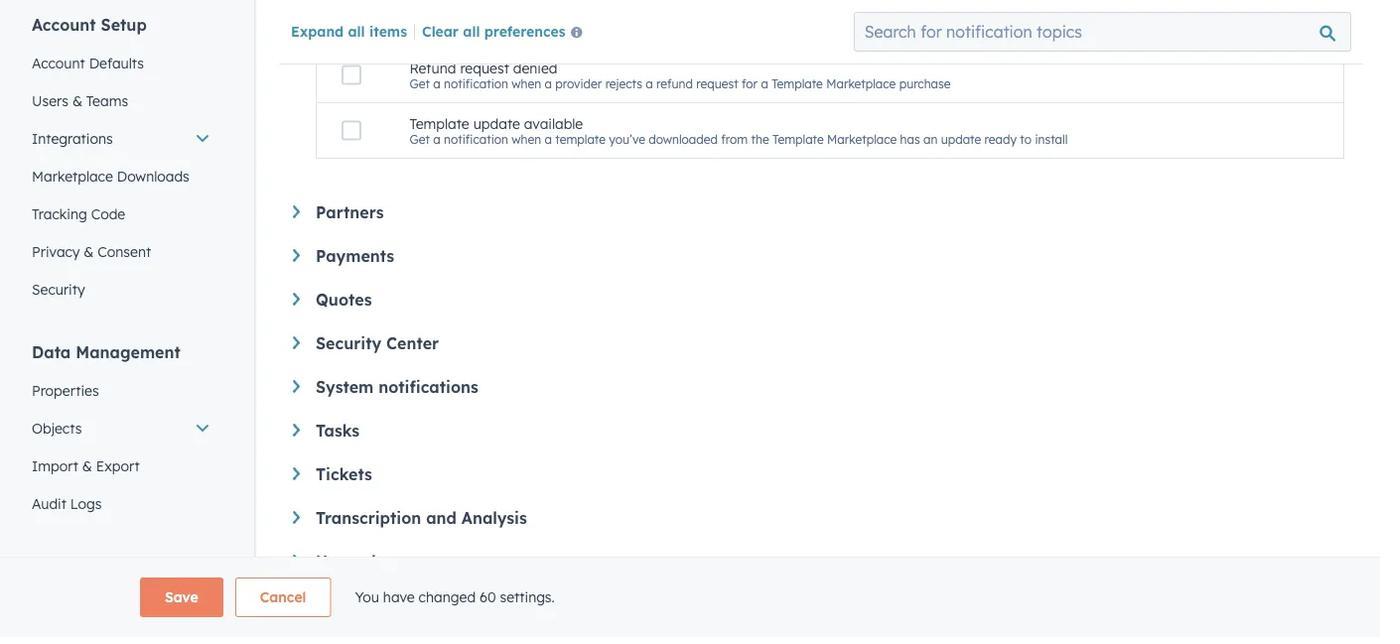 Task type: locate. For each thing, give the bounding box(es) containing it.
caret image inside 'payments' dropdown button
[[293, 249, 300, 262]]

request down "clear all preferences"
[[460, 59, 509, 76]]

1 vertical spatial for
[[742, 76, 758, 91]]

& inside users & teams link
[[72, 92, 82, 110]]

2 account from the top
[[32, 55, 85, 72]]

a
[[433, 21, 441, 36], [616, 21, 623, 36], [731, 21, 739, 36], [433, 76, 441, 91], [545, 76, 552, 91], [646, 76, 653, 91], [761, 76, 769, 91], [433, 132, 441, 147], [545, 132, 552, 147]]

1 caret image from the top
[[293, 249, 300, 262]]

payments
[[316, 246, 395, 266]]

tasks
[[316, 421, 360, 441]]

transcription and analysis
[[316, 509, 527, 528]]

notification down confirmation
[[444, 76, 509, 91]]

quotes
[[316, 290, 372, 310]]

3 caret image from the top
[[293, 337, 300, 350]]

downloaded
[[649, 132, 718, 147]]

& inside import & export link
[[82, 458, 92, 475]]

1 vertical spatial security
[[316, 334, 382, 354]]

caret image left transcription
[[293, 512, 300, 524]]

code
[[91, 206, 125, 223]]

a down refund
[[433, 132, 441, 147]]

when for available
[[512, 132, 542, 147]]

export
[[96, 458, 140, 475]]

changed
[[419, 589, 476, 606]]

& right 'privacy' on the left top of page
[[84, 243, 94, 261]]

get down clear
[[410, 76, 430, 91]]

get inside refund request denied get a notification when a provider rejects a refund request for a template marketplace purchase
[[410, 76, 430, 91]]

0 vertical spatial account
[[32, 15, 96, 35]]

when inside refund request denied get a notification when a provider rejects a refund request for a template marketplace purchase
[[512, 76, 542, 91]]

1 all from the left
[[348, 22, 365, 39]]

1 horizontal spatial update
[[941, 132, 982, 147]]

caret image left tickets
[[293, 468, 300, 481]]

get down refund
[[410, 132, 430, 147]]

caret image up cancel
[[293, 555, 300, 568]]

tracking code
[[32, 206, 125, 223]]

account up account defaults
[[32, 15, 96, 35]]

2 caret image from the top
[[293, 380, 300, 393]]

for up the template update available get a notification when a template you've downloaded from the template marketplace has an update ready to install at the top of page
[[742, 76, 758, 91]]

account
[[32, 15, 96, 35], [32, 55, 85, 72]]

refund inside refund request denied get a notification when a provider rejects a refund request for a template marketplace purchase
[[657, 76, 693, 91]]

& left export
[[82, 458, 92, 475]]

expand
[[291, 22, 344, 39]]

request
[[667, 21, 709, 36], [460, 59, 509, 76], [697, 76, 739, 91]]

&
[[72, 92, 82, 110], [84, 243, 94, 261], [82, 458, 92, 475]]

3 get from the top
[[410, 132, 430, 147]]

a right cancel
[[616, 21, 623, 36]]

template right the at the right top
[[773, 132, 824, 147]]

security
[[32, 281, 85, 299], [316, 334, 382, 354]]

template up refund request denied get a notification when a provider rejects a refund request for a template marketplace purchase
[[742, 21, 793, 36]]

1 vertical spatial purchase
[[900, 76, 951, 91]]

get a confirmation when you cancel a refund request for a template marketplace purchase
[[410, 21, 921, 36]]

Search for notification topics search field
[[854, 12, 1352, 52]]

update right the an
[[941, 132, 982, 147]]

60
[[480, 589, 496, 606]]

0 horizontal spatial all
[[348, 22, 365, 39]]

transcription
[[316, 509, 421, 528]]

3 caret image from the top
[[293, 424, 300, 437]]

purchase
[[870, 21, 921, 36], [900, 76, 951, 91]]

properties
[[32, 382, 99, 400]]

properties link
[[20, 373, 223, 410]]

2 caret image from the top
[[293, 293, 300, 306]]

4 caret image from the top
[[293, 468, 300, 481]]

get for refund request denied
[[410, 76, 430, 91]]

1 vertical spatial when
[[512, 76, 542, 91]]

consent
[[98, 243, 151, 261]]

get right items
[[410, 21, 430, 36]]

account defaults link
[[20, 45, 223, 82]]

provider
[[556, 76, 602, 91]]

caret image left system
[[293, 380, 300, 393]]

audit logs link
[[20, 486, 223, 524]]

caret image for tickets
[[293, 468, 300, 481]]

account up users
[[32, 55, 85, 72]]

update left available
[[474, 114, 520, 132]]

1 horizontal spatial for
[[742, 76, 758, 91]]

notification for request
[[444, 76, 509, 91]]

caret image inside tasks dropdown button
[[293, 424, 300, 437]]

2 notification from the top
[[444, 132, 509, 147]]

0 vertical spatial security
[[32, 281, 85, 299]]

caret image inside tickets dropdown button
[[293, 468, 300, 481]]

2 vertical spatial get
[[410, 132, 430, 147]]

get
[[410, 21, 430, 36], [410, 76, 430, 91], [410, 132, 430, 147]]

template
[[742, 21, 793, 36], [772, 76, 823, 91], [410, 114, 470, 132], [773, 132, 824, 147]]

center
[[386, 334, 439, 354]]

1 vertical spatial account
[[32, 55, 85, 72]]

security up system
[[316, 334, 382, 354]]

2 vertical spatial when
[[512, 132, 542, 147]]

5 caret image from the top
[[293, 512, 300, 524]]

marketplace
[[797, 21, 866, 36], [827, 76, 896, 91], [828, 132, 897, 147], [32, 168, 113, 185]]

when up available
[[512, 76, 542, 91]]

1 horizontal spatial security
[[316, 334, 382, 354]]

1 vertical spatial notification
[[444, 132, 509, 147]]

has
[[901, 132, 921, 147]]

refund right rejects
[[657, 76, 693, 91]]

tracking code link
[[20, 196, 223, 233]]

import & export link
[[20, 448, 223, 486]]

when for denied
[[512, 76, 542, 91]]

partners
[[316, 203, 384, 223]]

1 account from the top
[[32, 15, 96, 35]]

get inside the template update available get a notification when a template you've downloaded from the template marketplace has an update ready to install
[[410, 132, 430, 147]]

security center
[[316, 334, 439, 354]]

import
[[32, 458, 78, 475]]

notifications
[[379, 377, 479, 397]]

1 notification from the top
[[444, 76, 509, 91]]

refund request denied get a notification when a provider rejects a refund request for a template marketplace purchase
[[410, 59, 951, 91]]

1 caret image from the top
[[293, 206, 300, 218]]

privacy
[[32, 243, 80, 261]]

account defaults
[[32, 55, 144, 72]]

refund right cancel
[[627, 21, 663, 36]]

when inside the template update available get a notification when a template you've downloaded from the template marketplace has an update ready to install
[[512, 132, 542, 147]]

caret image left tasks
[[293, 424, 300, 437]]

for up refund request denied get a notification when a provider rejects a refund request for a template marketplace purchase
[[712, 21, 728, 36]]

from
[[721, 132, 748, 147]]

notification left available
[[444, 132, 509, 147]]

analysis
[[462, 509, 527, 528]]

caret image inside upgrades dropdown button
[[293, 555, 300, 568]]

4 caret image from the top
[[293, 555, 300, 568]]

have
[[383, 589, 415, 606]]

when left you at the left of the page
[[520, 21, 549, 36]]

denied
[[513, 59, 558, 76]]

template up the template update available get a notification when a template you've downloaded from the template marketplace has an update ready to install at the top of page
[[772, 76, 823, 91]]

settings.
[[500, 589, 555, 606]]

0 vertical spatial refund
[[627, 21, 663, 36]]

caret image left "payments"
[[293, 249, 300, 262]]

& right users
[[72, 92, 82, 110]]

a up the template update available get a notification when a template you've downloaded from the template marketplace has an update ready to install at the top of page
[[761, 76, 769, 91]]

update
[[474, 114, 520, 132], [941, 132, 982, 147]]

when left template
[[512, 132, 542, 147]]

caret image left security center
[[293, 337, 300, 350]]

0 horizontal spatial for
[[712, 21, 728, 36]]

all inside button
[[463, 22, 480, 39]]

1 horizontal spatial all
[[463, 22, 480, 39]]

all right clear
[[463, 22, 480, 39]]

a right rejects
[[646, 76, 653, 91]]

security inside 'link'
[[32, 281, 85, 299]]

caret image for payments
[[293, 249, 300, 262]]

caret image for quotes
[[293, 293, 300, 306]]

refund
[[410, 59, 456, 76]]

audit
[[32, 496, 67, 513]]

caret image inside system notifications dropdown button
[[293, 380, 300, 393]]

account setup element
[[20, 14, 223, 309]]

caret image for security center
[[293, 337, 300, 350]]

notification inside the template update available get a notification when a template you've downloaded from the template marketplace has an update ready to install
[[444, 132, 509, 147]]

0 vertical spatial &
[[72, 92, 82, 110]]

install
[[1036, 132, 1068, 147]]

notification inside refund request denied get a notification when a provider rejects a refund request for a template marketplace purchase
[[444, 76, 509, 91]]

0 horizontal spatial security
[[32, 281, 85, 299]]

caret image inside partners dropdown button
[[293, 206, 300, 218]]

caret image inside transcription and analysis dropdown button
[[293, 512, 300, 524]]

2 vertical spatial &
[[82, 458, 92, 475]]

& inside privacy & consent 'link'
[[84, 243, 94, 261]]

save button
[[140, 578, 223, 618]]

when
[[520, 21, 549, 36], [512, 76, 542, 91], [512, 132, 542, 147]]

1 vertical spatial get
[[410, 76, 430, 91]]

upgrades button
[[293, 552, 1345, 572]]

caret image inside security center dropdown button
[[293, 337, 300, 350]]

2 all from the left
[[463, 22, 480, 39]]

0 vertical spatial notification
[[444, 76, 509, 91]]

0 horizontal spatial update
[[474, 114, 520, 132]]

users & teams link
[[20, 82, 223, 120]]

marketplace downloads
[[32, 168, 190, 185]]

security down 'privacy' on the left top of page
[[32, 281, 85, 299]]

caret image for partners
[[293, 206, 300, 218]]

marketplace inside refund request denied get a notification when a provider rejects a refund request for a template marketplace purchase
[[827, 76, 896, 91]]

1 vertical spatial &
[[84, 243, 94, 261]]

caret image left quotes
[[293, 293, 300, 306]]

caret image
[[293, 249, 300, 262], [293, 380, 300, 393], [293, 424, 300, 437], [293, 555, 300, 568]]

caret image inside 'quotes' dropdown button
[[293, 293, 300, 306]]

cancel button
[[235, 578, 331, 618]]

integrations
[[32, 130, 113, 148]]

& for teams
[[72, 92, 82, 110]]

0 vertical spatial get
[[410, 21, 430, 36]]

defaults
[[89, 55, 144, 72]]

caret image left partners
[[293, 206, 300, 218]]

1 vertical spatial refund
[[657, 76, 693, 91]]

marketplace downloads link
[[20, 158, 223, 196]]

a up refund request denied get a notification when a provider rejects a refund request for a template marketplace purchase
[[731, 21, 739, 36]]

all left items
[[348, 22, 365, 39]]

2 get from the top
[[410, 76, 430, 91]]

caret image
[[293, 206, 300, 218], [293, 293, 300, 306], [293, 337, 300, 350], [293, 468, 300, 481], [293, 512, 300, 524]]



Task type: describe. For each thing, give the bounding box(es) containing it.
payments button
[[293, 246, 1345, 266]]

upgrades
[[316, 552, 393, 572]]

expand all items
[[291, 22, 407, 39]]

an
[[924, 132, 938, 147]]

quotes button
[[293, 290, 1345, 310]]

management
[[76, 343, 181, 363]]

system
[[316, 377, 374, 397]]

template down refund
[[410, 114, 470, 132]]

get for template update available
[[410, 132, 430, 147]]

a left template
[[545, 132, 552, 147]]

setup
[[101, 15, 147, 35]]

privacy & consent link
[[20, 233, 223, 271]]

tickets button
[[293, 465, 1345, 485]]

objects button
[[20, 410, 223, 448]]

the
[[752, 132, 770, 147]]

request up the template update available get a notification when a template you've downloaded from the template marketplace has an update ready to install at the top of page
[[697, 76, 739, 91]]

request up refund request denied get a notification when a provider rejects a refund request for a template marketplace purchase
[[667, 21, 709, 36]]

preferences
[[484, 22, 566, 39]]

data
[[32, 343, 71, 363]]

transcription and analysis button
[[293, 509, 1345, 528]]

available
[[524, 114, 583, 132]]

notification for update
[[444, 132, 509, 147]]

security link
[[20, 271, 223, 309]]

objects
[[32, 420, 82, 438]]

data management element
[[20, 342, 223, 524]]

to
[[1021, 132, 1032, 147]]

downloads
[[117, 168, 190, 185]]

security center button
[[293, 334, 1345, 354]]

for inside refund request denied get a notification when a provider rejects a refund request for a template marketplace purchase
[[742, 76, 758, 91]]

clear all preferences button
[[422, 21, 591, 44]]

confirmation
[[444, 21, 516, 36]]

marketplace inside the template update available get a notification when a template you've downloaded from the template marketplace has an update ready to install
[[828, 132, 897, 147]]

template inside refund request denied get a notification when a provider rejects a refund request for a template marketplace purchase
[[772, 76, 823, 91]]

a down clear
[[433, 76, 441, 91]]

a up refund
[[433, 21, 441, 36]]

you
[[355, 589, 379, 606]]

template
[[556, 132, 606, 147]]

all for clear
[[463, 22, 480, 39]]

audit logs
[[32, 496, 102, 513]]

& for consent
[[84, 243, 94, 261]]

& for export
[[82, 458, 92, 475]]

security for security
[[32, 281, 85, 299]]

items
[[369, 22, 407, 39]]

expand all items button
[[291, 22, 407, 39]]

0 vertical spatial when
[[520, 21, 549, 36]]

you've
[[609, 132, 646, 147]]

clear all preferences
[[422, 22, 566, 39]]

tracking
[[32, 206, 87, 223]]

you have changed 60 settings.
[[355, 589, 555, 606]]

system notifications
[[316, 377, 479, 397]]

1 get from the top
[[410, 21, 430, 36]]

tasks button
[[293, 421, 1345, 441]]

import & export
[[32, 458, 140, 475]]

account for account setup
[[32, 15, 96, 35]]

save
[[165, 589, 198, 606]]

integrations button
[[20, 120, 223, 158]]

account for account defaults
[[32, 55, 85, 72]]

data management
[[32, 343, 181, 363]]

users & teams
[[32, 92, 128, 110]]

privacy & consent
[[32, 243, 151, 261]]

system notifications button
[[293, 377, 1345, 397]]

template update available get a notification when a template you've downloaded from the template marketplace has an update ready to install
[[410, 114, 1068, 147]]

partners button
[[293, 203, 1345, 223]]

caret image for upgrades
[[293, 555, 300, 568]]

cancel
[[577, 21, 613, 36]]

cancel
[[260, 589, 306, 606]]

users
[[32, 92, 69, 110]]

0 vertical spatial purchase
[[870, 21, 921, 36]]

you
[[553, 21, 573, 36]]

caret image for system notifications
[[293, 380, 300, 393]]

0 vertical spatial for
[[712, 21, 728, 36]]

security for security center
[[316, 334, 382, 354]]

clear
[[422, 22, 459, 39]]

caret image for tasks
[[293, 424, 300, 437]]

caret image for transcription and analysis
[[293, 512, 300, 524]]

marketplace inside account setup element
[[32, 168, 113, 185]]

logs
[[70, 496, 102, 513]]

tickets
[[316, 465, 372, 485]]

teams
[[86, 92, 128, 110]]

a left the provider
[[545, 76, 552, 91]]

purchase inside refund request denied get a notification when a provider rejects a refund request for a template marketplace purchase
[[900, 76, 951, 91]]

ready
[[985, 132, 1017, 147]]

and
[[426, 509, 457, 528]]

rejects
[[606, 76, 643, 91]]

all for expand
[[348, 22, 365, 39]]

account setup
[[32, 15, 147, 35]]



Task type: vqa. For each thing, say whether or not it's contained in the screenshot.
ACCOUNT SETUP element
yes



